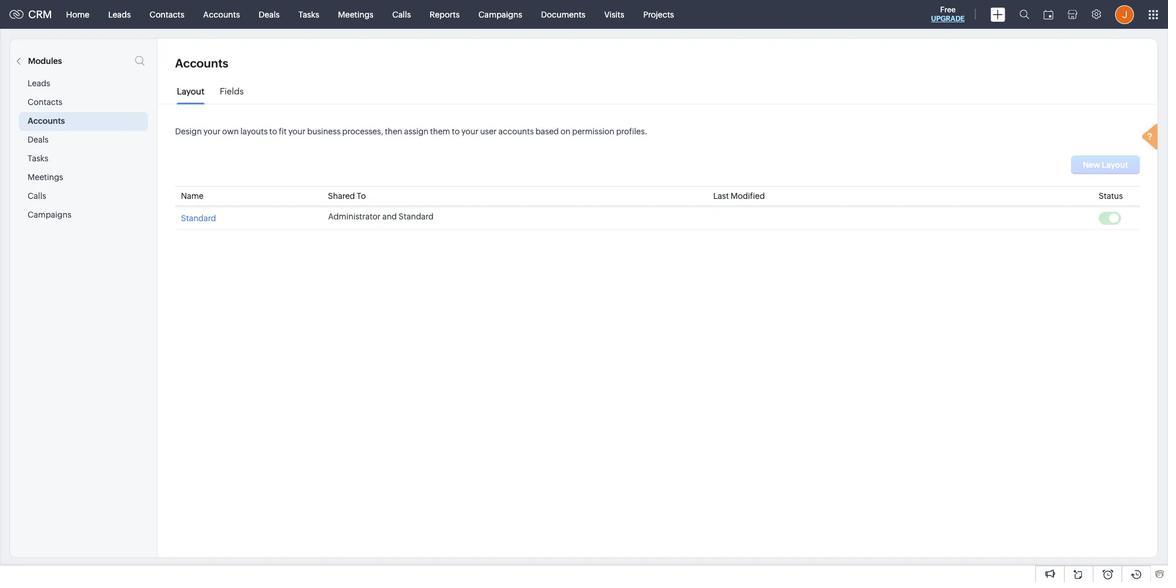 Task type: locate. For each thing, give the bounding box(es) containing it.
1 vertical spatial campaigns
[[28, 210, 71, 220]]

standard
[[399, 212, 434, 222], [181, 214, 216, 223]]

your left "own"
[[203, 127, 221, 136]]

1 horizontal spatial tasks
[[298, 10, 319, 19]]

your right fit
[[288, 127, 306, 136]]

meetings link
[[329, 0, 383, 29]]

0 horizontal spatial deals
[[28, 135, 49, 145]]

leads right home
[[108, 10, 131, 19]]

0 vertical spatial meetings
[[338, 10, 374, 19]]

accounts
[[203, 10, 240, 19], [175, 56, 228, 70], [28, 116, 65, 126]]

accounts link
[[194, 0, 249, 29]]

1 horizontal spatial contacts
[[150, 10, 184, 19]]

accounts
[[498, 127, 534, 136]]

0 vertical spatial campaigns
[[479, 10, 522, 19]]

fields link
[[220, 86, 244, 105]]

them
[[430, 127, 450, 136]]

1 horizontal spatial calls
[[392, 10, 411, 19]]

calls
[[392, 10, 411, 19], [28, 192, 46, 201]]

1 horizontal spatial your
[[288, 127, 306, 136]]

tasks
[[298, 10, 319, 19], [28, 154, 48, 163]]

layout
[[177, 86, 204, 96]]

2 to from the left
[[452, 127, 460, 136]]

2 vertical spatial accounts
[[28, 116, 65, 126]]

0 horizontal spatial campaigns
[[28, 210, 71, 220]]

1 horizontal spatial to
[[452, 127, 460, 136]]

0 horizontal spatial contacts
[[28, 98, 62, 107]]

deals
[[259, 10, 280, 19], [28, 135, 49, 145]]

standard right 'and'
[[399, 212, 434, 222]]

search element
[[1013, 0, 1037, 29]]

campaigns
[[479, 10, 522, 19], [28, 210, 71, 220]]

to
[[269, 127, 277, 136], [452, 127, 460, 136]]

0 vertical spatial contacts
[[150, 10, 184, 19]]

last modified
[[713, 192, 765, 201]]

your
[[203, 127, 221, 136], [288, 127, 306, 136], [461, 127, 479, 136]]

meetings
[[338, 10, 374, 19], [28, 173, 63, 182]]

contacts right the leads link
[[150, 10, 184, 19]]

own
[[222, 127, 239, 136]]

crm
[[28, 8, 52, 21]]

contacts down modules
[[28, 98, 62, 107]]

1 horizontal spatial deals
[[259, 10, 280, 19]]

1 vertical spatial contacts
[[28, 98, 62, 107]]

0 horizontal spatial leads
[[28, 79, 50, 88]]

documents link
[[532, 0, 595, 29]]

1 your from the left
[[203, 127, 221, 136]]

to right them
[[452, 127, 460, 136]]

status
[[1099, 192, 1123, 201]]

None button
[[1071, 156, 1140, 175]]

search image
[[1020, 9, 1030, 19]]

leads
[[108, 10, 131, 19], [28, 79, 50, 88]]

to left fit
[[269, 127, 277, 136]]

to
[[357, 192, 366, 201]]

permission
[[572, 127, 615, 136]]

2 your from the left
[[288, 127, 306, 136]]

0 horizontal spatial to
[[269, 127, 277, 136]]

contacts link
[[140, 0, 194, 29]]

contacts
[[150, 10, 184, 19], [28, 98, 62, 107]]

calendar image
[[1044, 10, 1054, 19]]

modules
[[28, 56, 62, 66]]

standard down name
[[181, 214, 216, 223]]

0 horizontal spatial meetings
[[28, 173, 63, 182]]

1 horizontal spatial standard
[[399, 212, 434, 222]]

leads link
[[99, 0, 140, 29]]

projects link
[[634, 0, 684, 29]]

administrator and standard
[[328, 212, 434, 222]]

1 vertical spatial tasks
[[28, 154, 48, 163]]

administrator
[[328, 212, 381, 222]]

profile image
[[1115, 5, 1134, 24]]

modified
[[731, 192, 765, 201]]

1 to from the left
[[269, 127, 277, 136]]

0 horizontal spatial your
[[203, 127, 221, 136]]

0 horizontal spatial calls
[[28, 192, 46, 201]]

0 vertical spatial calls
[[392, 10, 411, 19]]

2 horizontal spatial your
[[461, 127, 479, 136]]

and
[[382, 212, 397, 222]]

layout link
[[177, 86, 204, 105]]

leads down modules
[[28, 79, 50, 88]]

1 horizontal spatial leads
[[108, 10, 131, 19]]

your left user
[[461, 127, 479, 136]]

1 horizontal spatial campaigns
[[479, 10, 522, 19]]

processes,
[[342, 127, 383, 136]]

profile element
[[1108, 0, 1141, 29]]



Task type: describe. For each thing, give the bounding box(es) containing it.
fit
[[279, 127, 287, 136]]

3 your from the left
[[461, 127, 479, 136]]

0 vertical spatial deals
[[259, 10, 280, 19]]

create menu element
[[984, 0, 1013, 29]]

0 vertical spatial tasks
[[298, 10, 319, 19]]

business
[[307, 127, 341, 136]]

free upgrade
[[931, 5, 965, 23]]

1 vertical spatial meetings
[[28, 173, 63, 182]]

1 vertical spatial accounts
[[175, 56, 228, 70]]

calls inside 'link'
[[392, 10, 411, 19]]

documents
[[541, 10, 586, 19]]

1 vertical spatial leads
[[28, 79, 50, 88]]

design
[[175, 127, 202, 136]]

1 vertical spatial deals
[[28, 135, 49, 145]]

profiles.
[[616, 127, 648, 136]]

contacts inside contacts link
[[150, 10, 184, 19]]

calls link
[[383, 0, 420, 29]]

visits
[[604, 10, 624, 19]]

0 vertical spatial leads
[[108, 10, 131, 19]]

0 horizontal spatial tasks
[[28, 154, 48, 163]]

reports link
[[420, 0, 469, 29]]

visits link
[[595, 0, 634, 29]]

1 horizontal spatial meetings
[[338, 10, 374, 19]]

fields
[[220, 86, 244, 96]]

layouts
[[240, 127, 268, 136]]

home link
[[57, 0, 99, 29]]

shared to
[[328, 192, 366, 201]]

name
[[181, 192, 204, 201]]

on
[[561, 127, 571, 136]]

0 vertical spatial accounts
[[203, 10, 240, 19]]

home
[[66, 10, 89, 19]]

design your own layouts to fit your business processes, then assign them to your user accounts based on permission profiles.
[[175, 127, 648, 136]]

0 horizontal spatial standard
[[181, 214, 216, 223]]

based
[[536, 127, 559, 136]]

assign
[[404, 127, 429, 136]]

free
[[940, 5, 956, 14]]

crm link
[[9, 8, 52, 21]]

shared
[[328, 192, 355, 201]]

deals link
[[249, 0, 289, 29]]

standard link
[[181, 212, 216, 223]]

1 vertical spatial calls
[[28, 192, 46, 201]]

reports
[[430, 10, 460, 19]]

tasks link
[[289, 0, 329, 29]]

create menu image
[[991, 7, 1005, 21]]

then
[[385, 127, 402, 136]]

campaigns link
[[469, 0, 532, 29]]

campaigns inside campaigns link
[[479, 10, 522, 19]]

projects
[[643, 10, 674, 19]]

user
[[480, 127, 497, 136]]

upgrade
[[931, 15, 965, 23]]

last
[[713, 192, 729, 201]]



Task type: vqa. For each thing, say whether or not it's contained in the screenshot.
Last on the top right
yes



